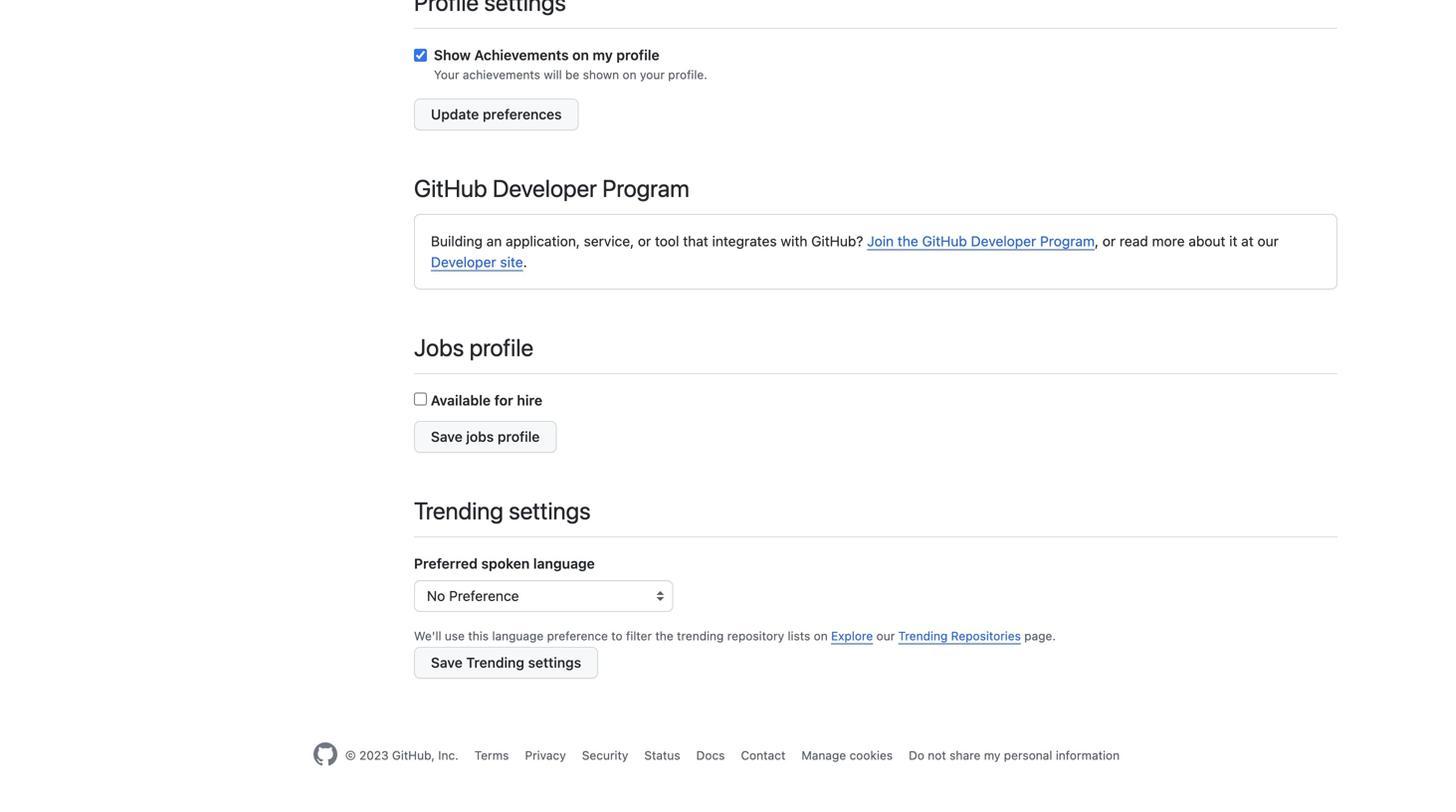 Task type: describe. For each thing, give the bounding box(es) containing it.
program inside building an application, service, or tool that integrates with github? join the github developer program ,         or read more about it at our developer site .
[[1041, 233, 1095, 249]]

1 vertical spatial developer
[[971, 233, 1037, 249]]

we'll use this language preference to filter the trending repository lists on explore our trending repositories page.
[[414, 629, 1056, 643]]

with
[[781, 233, 808, 249]]

show
[[434, 47, 471, 63]]

for
[[495, 392, 514, 409]]

update
[[431, 106, 479, 122]]

inc.
[[438, 749, 459, 763]]

about
[[1189, 233, 1226, 249]]

status link
[[645, 749, 681, 763]]

trending settings
[[414, 497, 591, 525]]

jobs
[[414, 333, 464, 361]]

filter
[[626, 629, 652, 643]]

docs link
[[697, 749, 725, 763]]

on inside trending settings element
[[814, 629, 828, 643]]

,
[[1095, 233, 1099, 249]]

settings
[[509, 497, 591, 525]]

trending settings element
[[414, 554, 1338, 679]]

jobs
[[466, 429, 494, 445]]

use
[[445, 629, 465, 643]]

at
[[1242, 233, 1254, 249]]

0 horizontal spatial github
[[414, 174, 488, 202]]

preferred
[[414, 556, 478, 572]]

privacy
[[525, 749, 566, 763]]

0 vertical spatial developer
[[493, 174, 597, 202]]

application,
[[506, 233, 580, 249]]

repositories
[[952, 629, 1022, 643]]

join
[[868, 233, 894, 249]]

preferences
[[483, 106, 562, 122]]

contact link
[[741, 749, 786, 763]]

my for on
[[593, 47, 613, 63]]

1 vertical spatial profile
[[470, 333, 534, 361]]

profile.
[[668, 68, 708, 82]]

spoken
[[481, 556, 530, 572]]

cookies
[[850, 749, 893, 763]]

not
[[928, 749, 947, 763]]

your
[[434, 68, 460, 82]]

github developer program
[[414, 174, 690, 202]]

manage cookies
[[802, 749, 893, 763]]

lists
[[788, 629, 811, 643]]

read
[[1120, 233, 1149, 249]]

2 vertical spatial developer
[[431, 254, 497, 270]]

do
[[909, 749, 925, 763]]

2 or from the left
[[1103, 233, 1116, 249]]

profile settings element
[[414, 45, 1338, 130]]

security
[[582, 749, 629, 763]]

0 horizontal spatial trending
[[414, 497, 504, 525]]

profile inside show achievements on my profile your achievements will be shown on your profile.
[[617, 47, 660, 63]]

be
[[566, 68, 580, 82]]

this
[[468, 629, 489, 643]]

save jobs profile
[[431, 429, 540, 445]]

an
[[487, 233, 502, 249]]

your
[[640, 68, 665, 82]]

do not share my personal information
[[909, 749, 1120, 763]]

join the github developer program link
[[868, 233, 1095, 249]]

privacy link
[[525, 749, 566, 763]]

1 vertical spatial language
[[492, 629, 544, 643]]

the inside building an application, service, or tool that integrates with github? join the github developer program ,         or read more about it at our developer site .
[[898, 233, 919, 249]]

page.
[[1025, 629, 1056, 643]]

explore
[[832, 629, 874, 643]]



Task type: vqa. For each thing, say whether or not it's contained in the screenshot.
Update preferences button
yes



Task type: locate. For each thing, give the bounding box(es) containing it.
manage
[[802, 749, 847, 763]]

1 vertical spatial trending
[[899, 629, 948, 643]]

© 2023 github, inc.
[[345, 749, 459, 763]]

the inside trending settings element
[[656, 629, 674, 643]]

1 vertical spatial github
[[923, 233, 968, 249]]

0 vertical spatial my
[[593, 47, 613, 63]]

docs
[[697, 749, 725, 763]]

the
[[898, 233, 919, 249], [656, 629, 674, 643]]

0 vertical spatial github
[[414, 174, 488, 202]]

trending left repositories
[[899, 629, 948, 643]]

trending
[[677, 629, 724, 643]]

github up building
[[414, 174, 488, 202]]

0 vertical spatial trending
[[414, 497, 504, 525]]

that
[[683, 233, 709, 249]]

show achievements on my profile your achievements will be shown on your profile.
[[434, 47, 708, 82]]

my inside show achievements on my profile your achievements will be shown on your profile.
[[593, 47, 613, 63]]

manage cookies button
[[802, 747, 893, 765]]

.
[[523, 254, 527, 270]]

program left read
[[1041, 233, 1095, 249]]

tool
[[655, 233, 680, 249]]

explore link
[[832, 629, 874, 643]]

update preferences
[[431, 106, 562, 122]]

building
[[431, 233, 483, 249]]

profile
[[617, 47, 660, 63], [470, 333, 534, 361], [498, 429, 540, 445]]

contact
[[741, 749, 786, 763]]

do not share my personal information button
[[909, 747, 1120, 765]]

developer site link
[[431, 254, 523, 270]]

2023
[[359, 749, 389, 763]]

1 horizontal spatial my
[[985, 749, 1001, 763]]

0 horizontal spatial the
[[656, 629, 674, 643]]

1 vertical spatial my
[[985, 749, 1001, 763]]

security link
[[582, 749, 629, 763]]

program
[[603, 174, 690, 202], [1041, 233, 1095, 249]]

our
[[1258, 233, 1279, 249], [877, 629, 895, 643]]

or right ,
[[1103, 233, 1116, 249]]

preference
[[547, 629, 608, 643]]

available
[[431, 392, 491, 409]]

developer down building
[[431, 254, 497, 270]]

1 vertical spatial program
[[1041, 233, 1095, 249]]

program up the tool
[[603, 174, 690, 202]]

hire
[[517, 392, 543, 409]]

profile up your
[[617, 47, 660, 63]]

my inside button
[[985, 749, 1001, 763]]

1 or from the left
[[638, 233, 651, 249]]

preferred spoken language
[[414, 556, 595, 572]]

my
[[593, 47, 613, 63], [985, 749, 1001, 763]]

2 vertical spatial on
[[814, 629, 828, 643]]

site
[[500, 254, 523, 270]]

0 horizontal spatial on
[[573, 47, 589, 63]]

jobs profile
[[414, 333, 534, 361]]

1 horizontal spatial or
[[1103, 233, 1116, 249]]

on left your
[[623, 68, 637, 82]]

on
[[573, 47, 589, 63], [623, 68, 637, 82], [814, 629, 828, 643]]

none submit inside trending settings element
[[414, 647, 599, 679]]

1 vertical spatial our
[[877, 629, 895, 643]]

0 vertical spatial language
[[534, 556, 595, 572]]

to
[[612, 629, 623, 643]]

repository
[[728, 629, 785, 643]]

share
[[950, 749, 981, 763]]

0 horizontal spatial program
[[603, 174, 690, 202]]

terms link
[[475, 749, 509, 763]]

homepage image
[[314, 743, 337, 767]]

1 horizontal spatial on
[[623, 68, 637, 82]]

on right lists
[[814, 629, 828, 643]]

Available for hire checkbox
[[414, 393, 427, 406]]

will
[[544, 68, 562, 82]]

1 horizontal spatial our
[[1258, 233, 1279, 249]]

my for share
[[985, 749, 1001, 763]]

github
[[414, 174, 488, 202], [923, 233, 968, 249]]

trending repositories link
[[899, 629, 1022, 643]]

2 vertical spatial profile
[[498, 429, 540, 445]]

0 horizontal spatial our
[[877, 629, 895, 643]]

it
[[1230, 233, 1238, 249]]

github?
[[812, 233, 864, 249]]

on up be
[[573, 47, 589, 63]]

we'll
[[414, 629, 442, 643]]

my right share
[[985, 749, 1001, 763]]

language
[[534, 556, 595, 572], [492, 629, 544, 643]]

profile inside button
[[498, 429, 540, 445]]

0 horizontal spatial my
[[593, 47, 613, 63]]

our right at
[[1258, 233, 1279, 249]]

github right join
[[923, 233, 968, 249]]

Show Achievements on my profile checkbox
[[414, 49, 427, 62]]

trending up preferred
[[414, 497, 504, 525]]

building an application, service, or tool that integrates with github? join the github developer program ,         or read more about it at our developer site .
[[431, 233, 1279, 270]]

or left the tool
[[638, 233, 651, 249]]

the right the 'filter'
[[656, 629, 674, 643]]

shown
[[583, 68, 619, 82]]

language down settings
[[534, 556, 595, 572]]

integrates
[[713, 233, 777, 249]]

information
[[1056, 749, 1120, 763]]

0 vertical spatial program
[[603, 174, 690, 202]]

personal
[[1005, 749, 1053, 763]]

1 horizontal spatial github
[[923, 233, 968, 249]]

developer left ,
[[971, 233, 1037, 249]]

or
[[638, 233, 651, 249], [1103, 233, 1116, 249]]

0 vertical spatial on
[[573, 47, 589, 63]]

achievements
[[463, 68, 541, 82]]

available for hire
[[431, 392, 543, 409]]

None submit
[[414, 647, 599, 679]]

1 horizontal spatial program
[[1041, 233, 1095, 249]]

achievements
[[475, 47, 569, 63]]

language right this
[[492, 629, 544, 643]]

service,
[[584, 233, 634, 249]]

save
[[431, 429, 463, 445]]

1 horizontal spatial the
[[898, 233, 919, 249]]

save jobs profile button
[[414, 421, 557, 453]]

profile down hire
[[498, 429, 540, 445]]

developer up application,
[[493, 174, 597, 202]]

github,
[[392, 749, 435, 763]]

1 horizontal spatial trending
[[899, 629, 948, 643]]

developer
[[493, 174, 597, 202], [971, 233, 1037, 249], [431, 254, 497, 270]]

2 horizontal spatial on
[[814, 629, 828, 643]]

our right explore
[[877, 629, 895, 643]]

terms
[[475, 749, 509, 763]]

1 vertical spatial the
[[656, 629, 674, 643]]

the right join
[[898, 233, 919, 249]]

our inside trending settings element
[[877, 629, 895, 643]]

0 vertical spatial the
[[898, 233, 919, 249]]

0 horizontal spatial or
[[638, 233, 651, 249]]

jobs profile element
[[414, 390, 1338, 453]]

more
[[1153, 233, 1186, 249]]

trending
[[414, 497, 504, 525], [899, 629, 948, 643]]

0 vertical spatial profile
[[617, 47, 660, 63]]

status
[[645, 749, 681, 763]]

update preferences button
[[414, 98, 579, 130]]

github inside building an application, service, or tool that integrates with github? join the github developer program ,         or read more about it at our developer site .
[[923, 233, 968, 249]]

©
[[345, 749, 356, 763]]

1 vertical spatial on
[[623, 68, 637, 82]]

profile up the for
[[470, 333, 534, 361]]

our inside building an application, service, or tool that integrates with github? join the github developer program ,         or read more about it at our developer site .
[[1258, 233, 1279, 249]]

my up the shown
[[593, 47, 613, 63]]

0 vertical spatial our
[[1258, 233, 1279, 249]]



